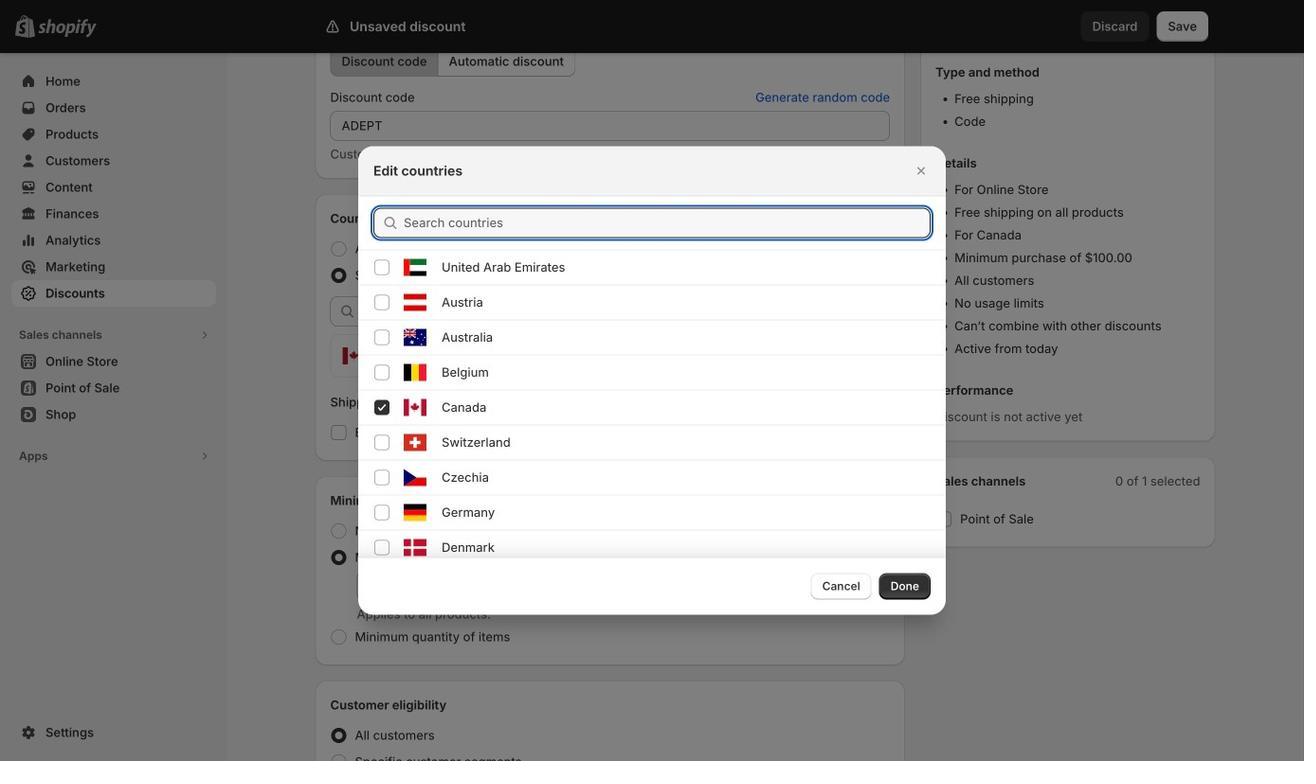 Task type: locate. For each thing, give the bounding box(es) containing it.
shopify image
[[38, 19, 97, 38]]

dialog
[[0, 146, 1304, 762]]



Task type: describe. For each thing, give the bounding box(es) containing it.
Search countries text field
[[404, 208, 931, 238]]



Task type: vqa. For each thing, say whether or not it's contained in the screenshot.
YYYY-MM-DD text box
no



